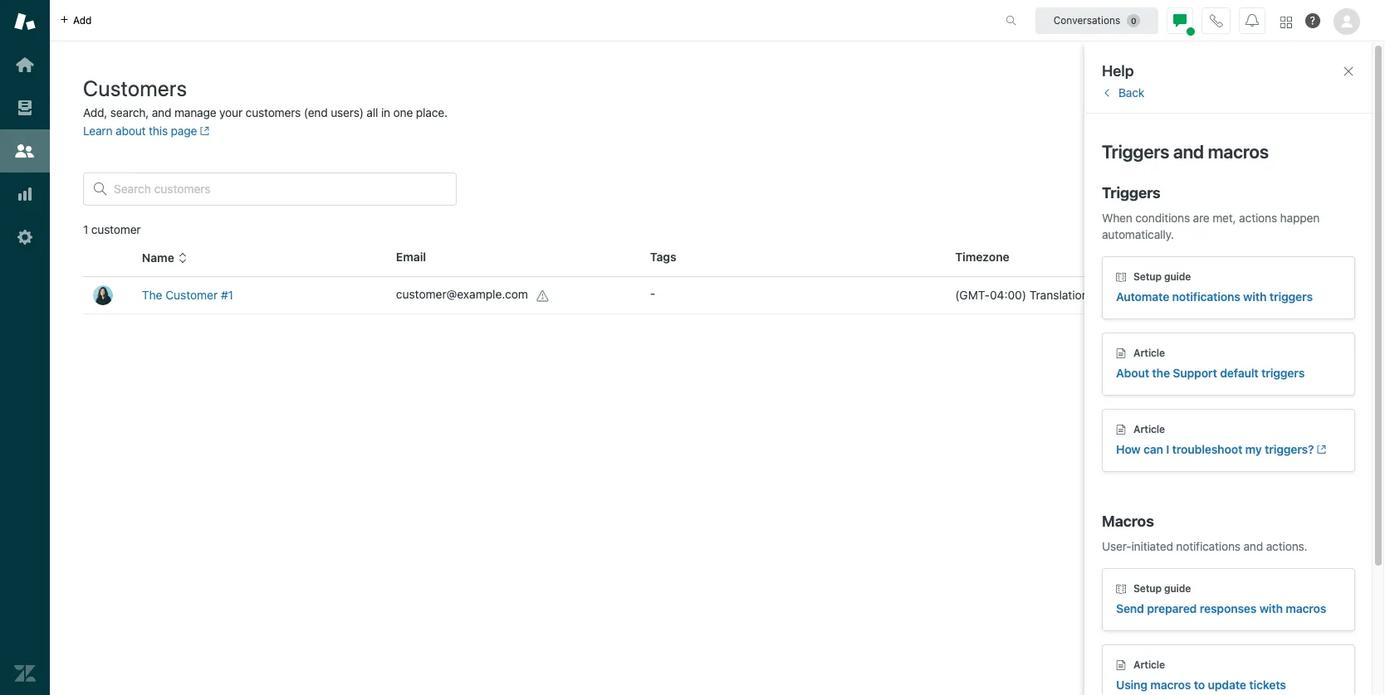 Task type: locate. For each thing, give the bounding box(es) containing it.
learn about this page
[[83, 124, 197, 138]]

1
[[83, 223, 88, 237]]

last
[[1209, 251, 1233, 265]]

customer@example.com
[[396, 288, 528, 302]]

add,
[[83, 105, 107, 120]]

name
[[142, 251, 174, 265]]

zendesk support image
[[14, 11, 36, 32]]

get started image
[[14, 54, 36, 76]]

admin image
[[14, 227, 36, 248]]

conversations
[[1054, 14, 1121, 26]]

missing:
[[1092, 288, 1136, 302]]

search,
[[110, 105, 149, 120]]

04:00)
[[990, 288, 1026, 302]]

Search customers field
[[114, 182, 446, 197]]

your
[[219, 105, 243, 120]]

last updated
[[1209, 251, 1283, 265]]

customer
[[165, 288, 218, 302]]

x-
[[1178, 288, 1190, 302]]

#1
[[221, 288, 233, 302]]

in
[[381, 105, 390, 120]]

customers
[[83, 76, 187, 100]]

manage
[[174, 105, 216, 120]]

the
[[142, 288, 162, 302]]

-
[[650, 286, 656, 301]]

one
[[393, 105, 413, 120]]

updated
[[1236, 251, 1283, 265]]

tags
[[650, 250, 677, 264]]

customers image
[[14, 140, 36, 162]]

add button
[[50, 0, 102, 41]]

(gmt-04:00) translation missing: en-us-x-1.txt.timezone.america_new_york
[[955, 288, 1368, 302]]

the customer #1 link
[[142, 288, 233, 302]]

en-
[[1139, 288, 1158, 302]]

this
[[149, 124, 168, 138]]



Task type: describe. For each thing, give the bounding box(es) containing it.
email
[[396, 250, 426, 264]]

get help image
[[1305, 13, 1320, 28]]

last updated button
[[1209, 251, 1296, 266]]

place.
[[416, 105, 447, 120]]

about
[[116, 124, 146, 138]]

zendesk products image
[[1281, 16, 1292, 28]]

page
[[171, 124, 197, 138]]

button displays agent's chat status as online. image
[[1173, 14, 1187, 27]]

(end
[[304, 105, 328, 120]]

1.txt.timezone.america_new_york
[[1190, 288, 1368, 302]]

users)
[[331, 105, 364, 120]]

today
[[1209, 288, 1241, 302]]

1 customer
[[83, 223, 141, 237]]

main element
[[0, 0, 50, 696]]

translation
[[1030, 288, 1089, 302]]

(opens in a new tab) image
[[197, 126, 210, 136]]

(gmt-
[[955, 288, 990, 302]]

all
[[367, 105, 378, 120]]

add
[[73, 14, 92, 26]]

zendesk image
[[14, 664, 36, 685]]

timezone
[[955, 250, 1010, 264]]

reporting image
[[14, 184, 36, 205]]

09:58
[[1245, 288, 1277, 302]]

name button
[[142, 251, 188, 266]]

notifications image
[[1246, 14, 1259, 27]]

conversations button
[[1036, 7, 1158, 34]]

learn
[[83, 124, 112, 138]]

customers add, search, and manage your customers (end users) all in one place.
[[83, 76, 447, 120]]

learn about this page link
[[83, 124, 210, 138]]

views image
[[14, 97, 36, 119]]

us-
[[1158, 288, 1178, 302]]

customers
[[246, 105, 301, 120]]

customer
[[91, 223, 141, 237]]

unverified email image
[[536, 290, 550, 303]]

and
[[152, 105, 171, 120]]

today 09:58
[[1209, 288, 1277, 302]]

the customer #1
[[142, 288, 233, 302]]



Task type: vqa. For each thing, say whether or not it's contained in the screenshot.
take
no



